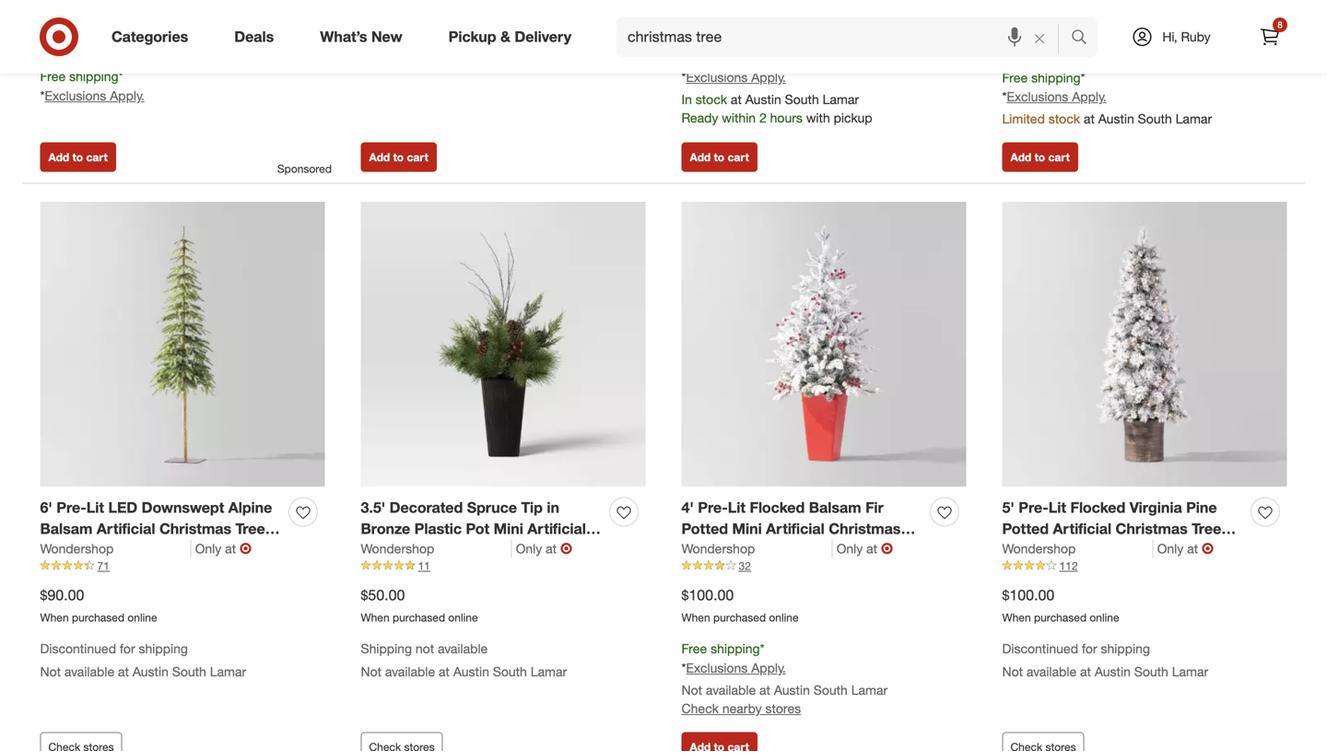 Task type: locate. For each thing, give the bounding box(es) containing it.
purchased down the $90.00
[[72, 611, 125, 624]]

* down sale
[[40, 88, 45, 104]]

online down the 71 link
[[128, 611, 157, 624]]

only up 32 link
[[837, 541, 863, 557]]

0 vertical spatial stock
[[696, 91, 727, 107]]

when purchased online
[[361, 20, 478, 33], [682, 20, 799, 33], [1002, 20, 1120, 33]]

artificial up berries at right bottom
[[766, 520, 825, 538]]

5'
[[1002, 499, 1015, 517]]

wondershop™ down virginia
[[1102, 541, 1198, 559]]

when inside $90.00 when purchased online
[[40, 611, 69, 624]]

free up check
[[682, 641, 707, 657]]

with right hours
[[806, 110, 830, 126]]

1 add to cart button from the left
[[40, 143, 116, 172]]

¬
[[240, 540, 252, 558], [561, 540, 573, 558], [881, 540, 893, 558], [1202, 540, 1214, 558]]

4 cart from the left
[[1049, 150, 1070, 164]]

5' pre-lit flocked virginia pine potted artificial christmas tree clear lights - wondershop™ image
[[1002, 202, 1287, 487], [1002, 202, 1287, 487]]

exclusions up check
[[686, 660, 748, 676]]

2 add to cart button from the left
[[361, 143, 437, 172]]

shipping
[[711, 50, 760, 66], [69, 68, 119, 84], [1032, 69, 1081, 86], [139, 641, 188, 657], [711, 641, 760, 657], [1101, 641, 1150, 657]]

south inside free shipping * * exclusions apply. not available at austin south lamar check nearby stores
[[814, 682, 848, 698]]

1 pre- from the left
[[56, 499, 86, 517]]

2 wondershop from the left
[[361, 541, 434, 557]]

deals link
[[219, 17, 297, 57]]

3 artificial from the left
[[766, 520, 825, 538]]

exclusions inside only ships with $35 orders free shipping * * exclusions apply. limited stock at  austin south lamar
[[1007, 89, 1069, 105]]

3 cart from the left
[[728, 150, 749, 164]]

not for $100.00
[[1002, 664, 1023, 680]]

4 wondershop from the left
[[1002, 541, 1076, 557]]

shipping up within
[[711, 50, 760, 66]]

1 to from the left
[[72, 150, 83, 164]]

to for third add to cart button from left
[[714, 150, 725, 164]]

ships
[[1028, 52, 1054, 66]]

free inside free shipping * * exclusions apply. in stock at  austin south lamar ready within 2 hours with pickup
[[682, 50, 707, 66]]

bronze
[[361, 520, 410, 538]]

wondershop™ down red
[[692, 562, 788, 580]]

apply. inside only ships with $35 orders free shipping * * exclusions apply. limited stock at  austin south lamar
[[1072, 89, 1107, 105]]

1 wondershop link from the left
[[40, 540, 191, 558]]

3 lit from the left
[[1049, 499, 1067, 517]]

- down pot
[[471, 541, 477, 559]]

2 vertical spatial with
[[715, 541, 745, 559]]

online up shipping not available not available at austin south lamar
[[448, 611, 478, 624]]

exclusions inside free shipping * * exclusions apply. in stock at  austin south lamar ready within 2 hours with pickup
[[686, 69, 748, 85]]

purchased down 32
[[713, 611, 766, 624]]

3 to from the left
[[714, 150, 725, 164]]

flocked
[[750, 499, 805, 517], [1071, 499, 1126, 517]]

not
[[40, 664, 61, 680], [361, 664, 382, 680], [1002, 664, 1023, 680], [682, 682, 702, 698]]

wondershop link up 71
[[40, 540, 191, 558]]

south inside shipping not available not available at austin south lamar
[[493, 664, 527, 680]]

wondershop link up 32
[[682, 540, 833, 558]]

add right sponsored
[[369, 150, 390, 164]]

mini up red
[[732, 520, 762, 538]]

$100.00 when purchased online for with
[[682, 586, 799, 624]]

available
[[438, 641, 488, 657], [64, 664, 114, 680], [385, 664, 435, 680], [1027, 664, 1077, 680], [706, 682, 756, 698]]

tree
[[236, 520, 265, 538], [1192, 520, 1222, 538], [437, 541, 467, 559], [682, 541, 711, 559]]

only at ¬ up the 71 link
[[195, 540, 252, 558]]

apply. for free shipping * * exclusions apply.
[[110, 88, 145, 104]]

only up 112 link in the bottom right of the page
[[1158, 541, 1184, 557]]

only up 11 link
[[516, 541, 542, 557]]

2 clear from the left
[[1002, 541, 1040, 559]]

purchased up the "not"
[[393, 611, 445, 624]]

1 horizontal spatial lit
[[728, 499, 746, 517]]

11
[[418, 559, 430, 573]]

exclusions inside free shipping * * exclusions apply.
[[45, 88, 106, 104]]

5' pre-lit flocked virginia pine potted artificial christmas tree clear lights - wondershop™ link
[[1002, 497, 1244, 559]]

4 only at ¬ from the left
[[1158, 540, 1214, 558]]

apply. for free shipping * * exclusions apply. not available at austin south lamar check nearby stores
[[751, 660, 786, 676]]

limited
[[1002, 111, 1045, 127]]

1 potted from the left
[[682, 520, 728, 538]]

4'
[[682, 499, 694, 517]]

purchased
[[393, 20, 445, 33], [713, 20, 766, 33], [1034, 20, 1087, 33], [72, 38, 125, 52], [72, 611, 125, 624], [393, 611, 445, 624], [713, 611, 766, 624], [1034, 611, 1087, 624]]

stock right limited
[[1049, 111, 1080, 127]]

lit for with
[[728, 499, 746, 517]]

* up 'nearby'
[[760, 641, 765, 657]]

0 horizontal spatial lit
[[86, 499, 104, 517]]

online
[[448, 20, 478, 33], [769, 20, 799, 33], [1090, 20, 1120, 33], [128, 38, 157, 52], [128, 611, 157, 624], [448, 611, 478, 624], [769, 611, 799, 624], [1090, 611, 1120, 624]]

only left "ships"
[[1002, 52, 1025, 66]]

2 potted from the left
[[1002, 520, 1049, 538]]

shipping down $90.00 when purchased online
[[139, 641, 188, 657]]

0 horizontal spatial discontinued for shipping not available at austin south lamar
[[40, 641, 246, 680]]

only at ¬ down in
[[516, 540, 573, 558]]

¬ down pine
[[1202, 540, 1214, 558]]

christmas
[[159, 520, 231, 538], [829, 520, 901, 538], [1116, 520, 1188, 538], [361, 541, 433, 559]]

pickup & delivery link
[[433, 17, 595, 57]]

discontinued down 112
[[1002, 641, 1079, 657]]

mini inside 3.5' decorated spruce tip in bronze plastic pot mini artificial christmas tree - wondershop™
[[494, 520, 523, 538]]

pre- inside 4' pre-lit flocked balsam fir potted mini artificial christmas tree with red berries clear lights - wondershop™
[[698, 499, 728, 517]]

$100.00 down 5'
[[1002, 586, 1055, 604]]

for
[[120, 641, 135, 657], [1082, 641, 1098, 657]]

online up "orders"
[[1090, 20, 1120, 33]]

potted inside 4' pre-lit flocked balsam fir potted mini artificial christmas tree with red berries clear lights - wondershop™
[[682, 520, 728, 538]]

tree inside 6' pre-lit led downswept alpine balsam artificial christmas tree warm white dew drop lights - wondershop™
[[236, 520, 265, 538]]

3 add from the left
[[690, 150, 711, 164]]

exclusions
[[686, 69, 748, 85], [45, 88, 106, 104], [1007, 89, 1069, 105], [686, 660, 748, 676]]

shipping
[[361, 641, 412, 657]]

1 horizontal spatial lights
[[878, 541, 921, 559]]

apply. down categories
[[110, 88, 145, 104]]

only at ¬
[[195, 540, 252, 558], [516, 540, 573, 558], [837, 540, 893, 558], [1158, 540, 1214, 558]]

flocked left virginia
[[1071, 499, 1126, 517]]

$100.00 for clear
[[1002, 586, 1055, 604]]

2 mini from the left
[[732, 520, 762, 538]]

1 ¬ from the left
[[240, 540, 252, 558]]

0 horizontal spatial mini
[[494, 520, 523, 538]]

0 horizontal spatial for
[[120, 641, 135, 657]]

potted down 4'
[[682, 520, 728, 538]]

1 flocked from the left
[[750, 499, 805, 517]]

deals
[[234, 28, 274, 46]]

sale
[[40, 16, 65, 32]]

$100.00 when purchased online down 32
[[682, 586, 799, 624]]

lit for lights
[[1049, 499, 1067, 517]]

0 horizontal spatial discontinued
[[40, 641, 116, 657]]

exclusions apply. link down sale when purchased online
[[45, 88, 145, 104]]

apply. down the $35
[[1072, 89, 1107, 105]]

3.5' decorated spruce tip in bronze plastic pot mini artificial christmas tree - wondershop™ image
[[361, 202, 646, 487], [361, 202, 646, 487]]

shipping inside free shipping * * exclusions apply. not available at austin south lamar check nearby stores
[[711, 641, 760, 657]]

free inside free shipping * * exclusions apply.
[[40, 68, 66, 84]]

tree down plastic
[[437, 541, 467, 559]]

0 vertical spatial balsam
[[809, 499, 862, 517]]

2 horizontal spatial lit
[[1049, 499, 1067, 517]]

0 horizontal spatial stock
[[696, 91, 727, 107]]

1 cart from the left
[[86, 150, 108, 164]]

1 discontinued for shipping not available at austin south lamar from the left
[[40, 641, 246, 680]]

1 horizontal spatial $100.00
[[1002, 586, 1055, 604]]

with inside free shipping * * exclusions apply. in stock at  austin south lamar ready within 2 hours with pickup
[[806, 110, 830, 126]]

2 discontinued from the left
[[1002, 641, 1079, 657]]

wondershop link
[[40, 540, 191, 558], [361, 540, 512, 558], [682, 540, 833, 558], [1002, 540, 1154, 558]]

mini
[[494, 520, 523, 538], [732, 520, 762, 538]]

wondershop™ down tip
[[481, 541, 577, 559]]

1 horizontal spatial stock
[[1049, 111, 1080, 127]]

* down sale when purchased online
[[119, 68, 123, 84]]

3 when purchased online from the left
[[1002, 20, 1120, 33]]

artificial up 112
[[1053, 520, 1112, 538]]

2 artificial from the left
[[528, 520, 586, 538]]

lights inside 4' pre-lit flocked balsam fir potted mini artificial christmas tree with red berries clear lights - wondershop™
[[878, 541, 921, 559]]

clear down 5'
[[1002, 541, 1040, 559]]

austin inside only ships with $35 orders free shipping * * exclusions apply. limited stock at  austin south lamar
[[1099, 111, 1135, 127]]

exclusions apply. link
[[686, 69, 786, 85], [45, 88, 145, 104], [1007, 89, 1107, 105], [686, 660, 786, 676]]

potted
[[682, 520, 728, 538], [1002, 520, 1049, 538]]

0 horizontal spatial $100.00
[[682, 586, 734, 604]]

online up free shipping * * exclusions apply. in stock at  austin south lamar ready within 2 hours with pickup
[[769, 20, 799, 33]]

$100.00 when purchased online for lights
[[1002, 586, 1120, 624]]

online inside $90.00 when purchased online
[[128, 611, 157, 624]]

wondershop™ inside 3.5' decorated spruce tip in bronze plastic pot mini artificial christmas tree - wondershop™
[[481, 541, 577, 559]]

free up in
[[682, 50, 707, 66]]

artificial down led
[[97, 520, 155, 538]]

2 only at ¬ from the left
[[516, 540, 573, 558]]

4 artificial from the left
[[1053, 520, 1112, 538]]

flocked inside 4' pre-lit flocked balsam fir potted mini artificial christmas tree with red berries clear lights - wondershop™
[[750, 499, 805, 517]]

mini down spruce
[[494, 520, 523, 538]]

wondershop link for with
[[682, 540, 833, 558]]

lights
[[203, 541, 246, 559], [878, 541, 921, 559], [1044, 541, 1087, 559]]

wondershop for clear
[[1002, 541, 1076, 557]]

1 vertical spatial stock
[[1049, 111, 1080, 127]]

2 add to cart from the left
[[369, 150, 429, 164]]

exclusions for free shipping * * exclusions apply. not available at austin south lamar check nearby stores
[[686, 660, 748, 676]]

virginia
[[1130, 499, 1182, 517]]

¬ for 6' pre-lit led downswept alpine balsam artificial christmas tree warm white dew drop lights - wondershop™
[[240, 540, 252, 558]]

1 horizontal spatial balsam
[[809, 499, 862, 517]]

2 $100.00 from the left
[[1002, 586, 1055, 604]]

stock up ready
[[696, 91, 727, 107]]

tree down 4'
[[682, 541, 711, 559]]

4 add from the left
[[1011, 150, 1032, 164]]

1 horizontal spatial when purchased online
[[682, 20, 799, 33]]

clear down fir
[[836, 541, 874, 559]]

not for $50.00
[[361, 664, 382, 680]]

0 horizontal spatial clear
[[836, 541, 874, 559]]

add to cart button
[[40, 143, 116, 172], [361, 143, 437, 172], [682, 143, 758, 172], [1002, 143, 1078, 172]]

artificial inside 3.5' decorated spruce tip in bronze plastic pot mini artificial christmas tree - wondershop™
[[528, 520, 586, 538]]

when
[[361, 20, 390, 33], [682, 20, 710, 33], [1002, 20, 1031, 33], [40, 38, 69, 52], [40, 611, 69, 624], [361, 611, 390, 624], [682, 611, 710, 624], [1002, 611, 1031, 624]]

3 ¬ from the left
[[881, 540, 893, 558]]

6' pre-lit led downswept alpine balsam artificial christmas tree warm white dew drop lights - wondershop™ image
[[40, 202, 325, 487], [40, 202, 325, 487]]

3.5' decorated spruce tip in bronze plastic pot mini artificial christmas tree - wondershop™ link
[[361, 497, 602, 559]]

pre- for 4'
[[698, 499, 728, 517]]

$50.00
[[361, 586, 405, 604]]

1 artificial from the left
[[97, 520, 155, 538]]

2 horizontal spatial when purchased online
[[1002, 20, 1120, 33]]

wondershop for christmas
[[361, 541, 434, 557]]

for for $90.00
[[120, 641, 135, 657]]

1 only at ¬ from the left
[[195, 540, 252, 558]]

exclusions for free shipping * * exclusions apply.
[[45, 88, 106, 104]]

wondershop link down plastic
[[361, 540, 512, 558]]

with left the $35
[[1057, 52, 1078, 66]]

lamar inside free shipping * * exclusions apply. in stock at  austin south lamar ready within 2 hours with pickup
[[823, 91, 859, 107]]

1 horizontal spatial flocked
[[1071, 499, 1126, 517]]

tree down pine
[[1192, 520, 1222, 538]]

2 horizontal spatial pre-
[[1019, 499, 1049, 517]]

*
[[760, 50, 765, 66], [119, 68, 123, 84], [682, 69, 686, 85], [1081, 69, 1085, 86], [40, 88, 45, 104], [1002, 89, 1007, 105], [760, 641, 765, 657], [682, 660, 686, 676]]

lit inside 4' pre-lit flocked balsam fir potted mini artificial christmas tree with red berries clear lights - wondershop™
[[728, 499, 746, 517]]

pot
[[466, 520, 490, 538]]

$100.00
[[682, 586, 734, 604], [1002, 586, 1055, 604]]

online inside $50.00 when purchased online
[[448, 611, 478, 624]]

2 wondershop link from the left
[[361, 540, 512, 558]]

2 lights from the left
[[878, 541, 921, 559]]

when inside $50.00 when purchased online
[[361, 611, 390, 624]]

christmas inside 5' pre-lit flocked virginia pine potted artificial christmas tree clear lights - wondershop™
[[1116, 520, 1188, 538]]

purchased down 112
[[1034, 611, 1087, 624]]

What can we help you find? suggestions appear below search field
[[617, 17, 1076, 57]]

112
[[1060, 559, 1078, 573]]

$50.00 when purchased online
[[361, 586, 478, 624]]

2 horizontal spatial lights
[[1044, 541, 1087, 559]]

pre- right 4'
[[698, 499, 728, 517]]

3 wondershop link from the left
[[682, 540, 833, 558]]

exclusions apply. link up within
[[686, 69, 786, 85]]

1 vertical spatial with
[[806, 110, 830, 126]]

shipping up 'nearby'
[[711, 641, 760, 657]]

free for free shipping * * exclusions apply. in stock at  austin south lamar ready within 2 hours with pickup
[[682, 50, 707, 66]]

¬ down alpine
[[240, 540, 252, 558]]

not inside shipping not available not available at austin south lamar
[[361, 664, 382, 680]]

potted inside 5' pre-lit flocked virginia pine potted artificial christmas tree clear lights - wondershop™
[[1002, 520, 1049, 538]]

exclusions up limited
[[1007, 89, 1069, 105]]

apply. inside free shipping * * exclusions apply. in stock at  austin south lamar ready within 2 hours with pickup
[[751, 69, 786, 85]]

artificial inside 5' pre-lit flocked virginia pine potted artificial christmas tree clear lights - wondershop™
[[1053, 520, 1112, 538]]

4' pre-lit flocked balsam fir potted mini artificial christmas tree with red berries clear lights - wondershop™ image
[[682, 202, 967, 487], [682, 202, 967, 487]]

2 $100.00 when purchased online from the left
[[1002, 586, 1120, 624]]

1 $100.00 when purchased online from the left
[[682, 586, 799, 624]]

wondershop
[[40, 541, 114, 557], [361, 541, 434, 557], [682, 541, 755, 557], [1002, 541, 1076, 557]]

stock
[[696, 91, 727, 107], [1049, 111, 1080, 127]]

potted down 5'
[[1002, 520, 1049, 538]]

new
[[371, 28, 403, 46]]

2 discontinued for shipping not available at austin south lamar from the left
[[1002, 641, 1209, 680]]

wondershop up 71
[[40, 541, 114, 557]]

discontinued
[[40, 641, 116, 657], [1002, 641, 1079, 657]]

- right 112
[[1091, 541, 1098, 559]]

1 horizontal spatial for
[[1082, 641, 1098, 657]]

2 for from the left
[[1082, 641, 1098, 657]]

apply. up stores
[[751, 660, 786, 676]]

1 discontinued from the left
[[40, 641, 116, 657]]

categories
[[112, 28, 188, 46]]

artificial down in
[[528, 520, 586, 538]]

shipping down "ships"
[[1032, 69, 1081, 86]]

discontinued for $100.00
[[1002, 641, 1079, 657]]

2 pre- from the left
[[698, 499, 728, 517]]

pre- right 5'
[[1019, 499, 1049, 517]]

balsam up warm
[[40, 520, 93, 538]]

wondershop link up 112
[[1002, 540, 1154, 558]]

1 horizontal spatial potted
[[1002, 520, 1049, 538]]

¬ down fir
[[881, 540, 893, 558]]

4 wondershop link from the left
[[1002, 540, 1154, 558]]

christmas down fir
[[829, 520, 901, 538]]

categories link
[[96, 17, 211, 57]]

shipping down sale when purchased online
[[69, 68, 119, 84]]

not for $90.00
[[40, 664, 61, 680]]

online up free shipping * * exclusions apply.
[[128, 38, 157, 52]]

1 horizontal spatial with
[[806, 110, 830, 126]]

check nearby stores button
[[682, 700, 801, 718]]

1 horizontal spatial discontinued for shipping not available at austin south lamar
[[1002, 641, 1209, 680]]

1 add from the left
[[48, 150, 69, 164]]

pre- for 6'
[[56, 499, 86, 517]]

pre- inside 5' pre-lit flocked virginia pine potted artificial christmas tree clear lights - wondershop™
[[1019, 499, 1049, 517]]

online down 112 link in the bottom right of the page
[[1090, 611, 1120, 624]]

4 ¬ from the left
[[1202, 540, 1214, 558]]

free up limited
[[1002, 69, 1028, 86]]

flocked inside 5' pre-lit flocked virginia pine potted artificial christmas tree clear lights - wondershop™
[[1071, 499, 1126, 517]]

flocked up red
[[750, 499, 805, 517]]

at inside only ships with $35 orders free shipping * * exclusions apply. limited stock at  austin south lamar
[[1084, 111, 1095, 127]]

what's new link
[[304, 17, 426, 57]]

0 horizontal spatial flocked
[[750, 499, 805, 517]]

only inside only ships with $35 orders free shipping * * exclusions apply. limited stock at  austin south lamar
[[1002, 52, 1025, 66]]

$100.00 when purchased online down 112
[[1002, 586, 1120, 624]]

add down ready
[[690, 150, 711, 164]]

1 lights from the left
[[203, 541, 246, 559]]

-
[[251, 541, 257, 559], [471, 541, 477, 559], [1091, 541, 1098, 559], [682, 562, 688, 580]]

apply.
[[751, 69, 786, 85], [110, 88, 145, 104], [1072, 89, 1107, 105], [751, 660, 786, 676]]

lit right 4'
[[728, 499, 746, 517]]

2 when purchased online from the left
[[682, 20, 799, 33]]

1 for from the left
[[120, 641, 135, 657]]

hours
[[770, 110, 803, 126]]

potted for tree
[[682, 520, 728, 538]]

3 pre- from the left
[[1019, 499, 1049, 517]]

wondershop link for tree
[[361, 540, 512, 558]]

4 to from the left
[[1035, 150, 1045, 164]]

1 vertical spatial balsam
[[40, 520, 93, 538]]

christmas down the downswept
[[159, 520, 231, 538]]

1 horizontal spatial clear
[[1002, 541, 1040, 559]]

only at ¬ down fir
[[837, 540, 893, 558]]

2 horizontal spatial with
[[1057, 52, 1078, 66]]

balsam
[[809, 499, 862, 517], [40, 520, 93, 538]]

ready
[[682, 110, 718, 126]]

1 horizontal spatial pre-
[[698, 499, 728, 517]]

free inside free shipping * * exclusions apply. not available at austin south lamar check nearby stores
[[682, 641, 707, 657]]

at
[[731, 91, 742, 107], [1084, 111, 1095, 127], [225, 541, 236, 557], [546, 541, 557, 557], [867, 541, 878, 557], [1187, 541, 1198, 557], [118, 664, 129, 680], [439, 664, 450, 680], [1080, 664, 1091, 680], [760, 682, 771, 698]]

christmas down virginia
[[1116, 520, 1188, 538]]

free inside only ships with $35 orders free shipping * * exclusions apply. limited stock at  austin south lamar
[[1002, 69, 1028, 86]]

2 to from the left
[[393, 150, 404, 164]]

- inside 5' pre-lit flocked virginia pine potted artificial christmas tree clear lights - wondershop™
[[1091, 541, 1098, 559]]

0 horizontal spatial when purchased online
[[361, 20, 478, 33]]

only for 3.5' decorated spruce tip in bronze plastic pot mini artificial christmas tree - wondershop™
[[516, 541, 542, 557]]

for for $100.00
[[1082, 641, 1098, 657]]

exclusions inside free shipping * * exclusions apply. not available at austin south lamar check nearby stores
[[686, 660, 748, 676]]

add down limited
[[1011, 150, 1032, 164]]

0 horizontal spatial potted
[[682, 520, 728, 538]]

2 add from the left
[[369, 150, 390, 164]]

1 lit from the left
[[86, 499, 104, 517]]

pre- right 6'
[[56, 499, 86, 517]]

0 horizontal spatial lights
[[203, 541, 246, 559]]

71 link
[[40, 558, 325, 574]]

1 mini from the left
[[494, 520, 523, 538]]

lit inside 5' pre-lit flocked virginia pine potted artificial christmas tree clear lights - wondershop™
[[1049, 499, 1067, 517]]

2
[[760, 110, 767, 126]]

3 wondershop from the left
[[682, 541, 755, 557]]

discontinued for $90.00
[[40, 641, 116, 657]]

2 ¬ from the left
[[561, 540, 573, 558]]

potted for clear
[[1002, 520, 1049, 538]]

pre- for 5'
[[1019, 499, 1049, 517]]

0 horizontal spatial balsam
[[40, 520, 93, 538]]

3 lights from the left
[[1044, 541, 1087, 559]]

purchased up "ships"
[[1034, 20, 1087, 33]]

3 only at ¬ from the left
[[837, 540, 893, 558]]

¬ up 11 link
[[561, 540, 573, 558]]

1 $100.00 from the left
[[682, 586, 734, 604]]

pickup
[[449, 28, 496, 46]]

0 horizontal spatial $100.00 when purchased online
[[682, 586, 799, 624]]

free shipping * * exclusions apply. in stock at  austin south lamar ready within 2 hours with pickup
[[682, 50, 873, 126]]

wondershop up 112
[[1002, 541, 1076, 557]]

2 lit from the left
[[728, 499, 746, 517]]

free for free shipping * * exclusions apply. not available at austin south lamar check nearby stores
[[682, 641, 707, 657]]

purchased up free shipping * * exclusions apply. in stock at  austin south lamar ready within 2 hours with pickup
[[713, 20, 766, 33]]

pre- inside 6' pre-lit led downswept alpine balsam artificial christmas tree warm white dew drop lights - wondershop™
[[56, 499, 86, 517]]

wondershop down bronze
[[361, 541, 434, 557]]

2 flocked from the left
[[1071, 499, 1126, 517]]

lit inside 6' pre-lit led downswept alpine balsam artificial christmas tree warm white dew drop lights - wondershop™
[[86, 499, 104, 517]]

only
[[1002, 52, 1025, 66], [195, 541, 221, 557], [516, 541, 542, 557], [837, 541, 863, 557], [1158, 541, 1184, 557]]

discontinued for shipping not available at austin south lamar
[[40, 641, 246, 680], [1002, 641, 1209, 680]]

what's
[[320, 28, 367, 46]]

apply. inside free shipping * * exclusions apply.
[[110, 88, 145, 104]]

apply. inside free shipping * * exclusions apply. not available at austin south lamar check nearby stores
[[751, 660, 786, 676]]

exclusions up in
[[686, 69, 748, 85]]

lamar
[[823, 91, 859, 107], [1176, 111, 1212, 127], [210, 664, 246, 680], [531, 664, 567, 680], [1172, 664, 1209, 680], [852, 682, 888, 698]]

0 horizontal spatial with
[[715, 541, 745, 559]]

1 horizontal spatial discontinued
[[1002, 641, 1079, 657]]

32
[[739, 559, 751, 573]]

0 vertical spatial with
[[1057, 52, 1078, 66]]

pickup & delivery
[[449, 28, 572, 46]]

wondershop up 32
[[682, 541, 755, 557]]

shipping inside free shipping * * exclusions apply.
[[69, 68, 119, 84]]

exclusions for free shipping * * exclusions apply. in stock at  austin south lamar ready within 2 hours with pickup
[[686, 69, 748, 85]]

south inside free shipping * * exclusions apply. in stock at  austin south lamar ready within 2 hours with pickup
[[785, 91, 819, 107]]

only at ¬ for in
[[516, 540, 573, 558]]

clear inside 5' pre-lit flocked virginia pine potted artificial christmas tree clear lights - wondershop™
[[1002, 541, 1040, 559]]

austin
[[746, 91, 782, 107], [1099, 111, 1135, 127], [133, 664, 169, 680], [453, 664, 489, 680], [1095, 664, 1131, 680], [774, 682, 810, 698]]

christmas inside 3.5' decorated spruce tip in bronze plastic pot mini artificial christmas tree - wondershop™
[[361, 541, 433, 559]]

lit for white
[[86, 499, 104, 517]]

austin inside shipping not available not available at austin south lamar
[[453, 664, 489, 680]]

* up 2
[[760, 50, 765, 66]]

warm
[[40, 541, 81, 559]]

1 clear from the left
[[836, 541, 874, 559]]

1 horizontal spatial $100.00 when purchased online
[[1002, 586, 1120, 624]]

wondershop for warm
[[40, 541, 114, 557]]

* down the $35
[[1081, 69, 1085, 86]]

1 horizontal spatial mini
[[732, 520, 762, 538]]

lit right 5'
[[1049, 499, 1067, 517]]

discontinued down $90.00 when purchased online
[[40, 641, 116, 657]]

1 wondershop from the left
[[40, 541, 114, 557]]

wondershop™ down "white"
[[40, 562, 137, 580]]

purchased up free shipping * * exclusions apply.
[[72, 38, 125, 52]]

south
[[785, 91, 819, 107], [1138, 111, 1172, 127], [172, 664, 206, 680], [493, 664, 527, 680], [1135, 664, 1169, 680], [814, 682, 848, 698]]

add
[[48, 150, 69, 164], [369, 150, 390, 164], [690, 150, 711, 164], [1011, 150, 1032, 164]]

purchased inside $50.00 when purchased online
[[393, 611, 445, 624]]

south inside only ships with $35 orders free shipping * * exclusions apply. limited stock at  austin south lamar
[[1138, 111, 1172, 127]]

0 horizontal spatial pre-
[[56, 499, 86, 517]]

balsam inside 4' pre-lit flocked balsam fir potted mini artificial christmas tree with red berries clear lights - wondershop™
[[809, 499, 862, 517]]

stock inside free shipping * * exclusions apply. in stock at  austin south lamar ready within 2 hours with pickup
[[696, 91, 727, 107]]

- inside 6' pre-lit led downswept alpine balsam artificial christmas tree warm white dew drop lights - wondershop™
[[251, 541, 257, 559]]



Task type: vqa. For each thing, say whether or not it's contained in the screenshot.
ONLINE inside the $90.00 When purchased online
yes



Task type: describe. For each thing, give the bounding box(es) containing it.
tip
[[521, 499, 543, 517]]

add for 2nd add to cart button from left
[[369, 150, 390, 164]]

add for first add to cart button from right
[[1011, 150, 1032, 164]]

pickup
[[834, 110, 873, 126]]

drop
[[164, 541, 199, 559]]

downswept
[[142, 499, 224, 517]]

hi,
[[1163, 29, 1178, 45]]

only ships with $35 orders free shipping * * exclusions apply. limited stock at  austin south lamar
[[1002, 52, 1212, 127]]

online left &
[[448, 20, 478, 33]]

tree inside 3.5' decorated spruce tip in bronze plastic pot mini artificial christmas tree - wondershop™
[[437, 541, 467, 559]]

fir
[[866, 499, 884, 517]]

available for 3.5' decorated spruce tip in bronze plastic pot mini artificial christmas tree - wondershop™
[[385, 664, 435, 680]]

2 cart from the left
[[407, 150, 429, 164]]

delivery
[[515, 28, 572, 46]]

hi, ruby
[[1163, 29, 1211, 45]]

free for free shipping * * exclusions apply.
[[40, 68, 66, 84]]

* up in
[[682, 69, 686, 85]]

shipping inside free shipping * * exclusions apply. in stock at  austin south lamar ready within 2 hours with pickup
[[711, 50, 760, 66]]

berries
[[781, 541, 832, 559]]

spruce
[[467, 499, 517, 517]]

wondershop for tree
[[682, 541, 755, 557]]

6' pre-lit led downswept alpine balsam artificial christmas tree warm white dew drop lights - wondershop™ link
[[40, 497, 282, 580]]

discontinued for shipping not available at austin south lamar for $100.00
[[1002, 641, 1209, 680]]

- inside 4' pre-lit flocked balsam fir potted mini artificial christmas tree with red berries clear lights - wondershop™
[[682, 562, 688, 580]]

lamar inside only ships with $35 orders free shipping * * exclusions apply. limited stock at  austin south lamar
[[1176, 111, 1212, 127]]

11 link
[[361, 558, 646, 574]]

free shipping * * exclusions apply.
[[40, 68, 145, 104]]

¬ for 3.5' decorated spruce tip in bronze plastic pot mini artificial christmas tree - wondershop™
[[561, 540, 573, 558]]

available for 5' pre-lit flocked virginia pine potted artificial christmas tree clear lights - wondershop™
[[1027, 664, 1077, 680]]

online up free shipping * * exclusions apply. not available at austin south lamar check nearby stores
[[769, 611, 799, 624]]

in
[[682, 91, 692, 107]]

search
[[1063, 30, 1107, 48]]

nearby
[[723, 701, 762, 717]]

5' pre-lit flocked virginia pine potted artificial christmas tree clear lights - wondershop™
[[1002, 499, 1222, 559]]

lights inside 6' pre-lit led downswept alpine balsam artificial christmas tree warm white dew drop lights - wondershop™
[[203, 541, 246, 559]]

white
[[85, 541, 125, 559]]

* up limited
[[1002, 89, 1007, 105]]

exclusions apply. link up limited
[[1007, 89, 1107, 105]]

within
[[722, 110, 756, 126]]

mini inside 4' pre-lit flocked balsam fir potted mini artificial christmas tree with red berries clear lights - wondershop™
[[732, 520, 762, 538]]

to for first add to cart button from right
[[1035, 150, 1045, 164]]

led
[[108, 499, 138, 517]]

free shipping * * exclusions apply. not available at austin south lamar check nearby stores
[[682, 641, 888, 717]]

austin inside free shipping * * exclusions apply. not available at austin south lamar check nearby stores
[[774, 682, 810, 698]]

add for third add to cart button from left
[[690, 150, 711, 164]]

in
[[547, 499, 560, 517]]

only at ¬ for balsam
[[837, 540, 893, 558]]

- inside 3.5' decorated spruce tip in bronze plastic pot mini artificial christmas tree - wondershop™
[[471, 541, 477, 559]]

8 link
[[1250, 17, 1291, 57]]

stores
[[766, 701, 801, 717]]

wondershop™ inside 4' pre-lit flocked balsam fir potted mini artificial christmas tree with red berries clear lights - wondershop™
[[692, 562, 788, 580]]

dew
[[129, 541, 160, 559]]

3.5' decorated spruce tip in bronze plastic pot mini artificial christmas tree - wondershop™
[[361, 499, 586, 559]]

lights inside 5' pre-lit flocked virginia pine potted artificial christmas tree clear lights - wondershop™
[[1044, 541, 1087, 559]]

6'
[[40, 499, 52, 517]]

add for fourth add to cart button from the right
[[48, 150, 69, 164]]

71
[[97, 559, 110, 573]]

wondershop link for white
[[40, 540, 191, 558]]

balsam inside 6' pre-lit led downswept alpine balsam artificial christmas tree warm white dew drop lights - wondershop™
[[40, 520, 93, 538]]

3 add to cart from the left
[[690, 150, 749, 164]]

shipping not available not available at austin south lamar
[[361, 641, 567, 680]]

wondershop link for lights
[[1002, 540, 1154, 558]]

sponsored
[[277, 162, 332, 176]]

what's new
[[320, 28, 403, 46]]

112 link
[[1002, 558, 1287, 574]]

stock inside only ships with $35 orders free shipping * * exclusions apply. limited stock at  austin south lamar
[[1049, 111, 1080, 127]]

tree inside 5' pre-lit flocked virginia pine potted artificial christmas tree clear lights - wondershop™
[[1192, 520, 1222, 538]]

only at ¬ for downswept
[[195, 540, 252, 558]]

$100.00 for tree
[[682, 586, 734, 604]]

not inside free shipping * * exclusions apply. not available at austin south lamar check nearby stores
[[682, 682, 702, 698]]

christmas inside 6' pre-lit led downswept alpine balsam artificial christmas tree warm white dew drop lights - wondershop™
[[159, 520, 231, 538]]

32 link
[[682, 558, 967, 574]]

pine
[[1186, 499, 1217, 517]]

flocked for mini
[[750, 499, 805, 517]]

at inside free shipping * * exclusions apply. not available at austin south lamar check nearby stores
[[760, 682, 771, 698]]

3.5'
[[361, 499, 386, 517]]

¬ for 5' pre-lit flocked virginia pine potted artificial christmas tree clear lights - wondershop™
[[1202, 540, 1214, 558]]

$35
[[1081, 52, 1099, 66]]

austin inside free shipping * * exclusions apply. in stock at  austin south lamar ready within 2 hours with pickup
[[746, 91, 782, 107]]

$90.00 when purchased online
[[40, 586, 157, 624]]

not
[[416, 641, 434, 657]]

check
[[682, 701, 719, 717]]

$90.00
[[40, 586, 84, 604]]

clear inside 4' pre-lit flocked balsam fir potted mini artificial christmas tree with red berries clear lights - wondershop™
[[836, 541, 874, 559]]

shipping inside only ships with $35 orders free shipping * * exclusions apply. limited stock at  austin south lamar
[[1032, 69, 1081, 86]]

flocked for artificial
[[1071, 499, 1126, 517]]

only for 5' pre-lit flocked virginia pine potted artificial christmas tree clear lights - wondershop™
[[1158, 541, 1184, 557]]

&
[[501, 28, 511, 46]]

discontinued for shipping not available at austin south lamar for $90.00
[[40, 641, 246, 680]]

1 when purchased online from the left
[[361, 20, 478, 33]]

* up check
[[682, 660, 686, 676]]

red
[[749, 541, 777, 559]]

lamar inside shipping not available not available at austin south lamar
[[531, 664, 567, 680]]

3 add to cart button from the left
[[682, 143, 758, 172]]

only for 4' pre-lit flocked balsam fir potted mini artificial christmas tree with red berries clear lights - wondershop™
[[837, 541, 863, 557]]

tree inside 4' pre-lit flocked balsam fir potted mini artificial christmas tree with red berries clear lights - wondershop™
[[682, 541, 711, 559]]

artificial inside 4' pre-lit flocked balsam fir potted mini artificial christmas tree with red berries clear lights - wondershop™
[[766, 520, 825, 538]]

1 add to cart from the left
[[48, 150, 108, 164]]

alpine
[[228, 499, 272, 517]]

4' pre-lit flocked balsam fir potted mini artificial christmas tree with red berries clear lights - wondershop™ link
[[682, 497, 923, 580]]

purchased inside $90.00 when purchased online
[[72, 611, 125, 624]]

orders
[[1102, 52, 1134, 66]]

4 add to cart button from the left
[[1002, 143, 1078, 172]]

to for 2nd add to cart button from left
[[393, 150, 404, 164]]

6' pre-lit led downswept alpine balsam artificial christmas tree warm white dew drop lights - wondershop™
[[40, 499, 272, 580]]

lamar inside free shipping * * exclusions apply. not available at austin south lamar check nearby stores
[[852, 682, 888, 698]]

search button
[[1063, 17, 1107, 61]]

available inside free shipping * * exclusions apply. not available at austin south lamar check nearby stores
[[706, 682, 756, 698]]

wondershop™ inside 6' pre-lit led downswept alpine balsam artificial christmas tree warm white dew drop lights - wondershop™
[[40, 562, 137, 580]]

decorated
[[390, 499, 463, 517]]

to for fourth add to cart button from the right
[[72, 150, 83, 164]]

purchased inside sale when purchased online
[[72, 38, 125, 52]]

4' pre-lit flocked balsam fir potted mini artificial christmas tree with red berries clear lights - wondershop™
[[682, 499, 921, 580]]

exclusions apply. link up 'nearby'
[[686, 660, 786, 676]]

ruby
[[1181, 29, 1211, 45]]

only for 6' pre-lit led downswept alpine balsam artificial christmas tree warm white dew drop lights - wondershop™
[[195, 541, 221, 557]]

only at ¬ for virginia
[[1158, 540, 1214, 558]]

online inside sale when purchased online
[[128, 38, 157, 52]]

christmas inside 4' pre-lit flocked balsam fir potted mini artificial christmas tree with red berries clear lights - wondershop™
[[829, 520, 901, 538]]

sale when purchased online
[[40, 16, 157, 52]]

purchased left pickup
[[393, 20, 445, 33]]

plastic
[[415, 520, 462, 538]]

artificial inside 6' pre-lit led downswept alpine balsam artificial christmas tree warm white dew drop lights - wondershop™
[[97, 520, 155, 538]]

available for 6' pre-lit led downswept alpine balsam artificial christmas tree warm white dew drop lights - wondershop™
[[64, 664, 114, 680]]

at inside free shipping * * exclusions apply. in stock at  austin south lamar ready within 2 hours with pickup
[[731, 91, 742, 107]]

at inside shipping not available not available at austin south lamar
[[439, 664, 450, 680]]

when inside sale when purchased online
[[40, 38, 69, 52]]

8
[[1278, 19, 1283, 30]]

apply. for free shipping * * exclusions apply. in stock at  austin south lamar ready within 2 hours with pickup
[[751, 69, 786, 85]]

wondershop™ inside 5' pre-lit flocked virginia pine potted artificial christmas tree clear lights - wondershop™
[[1102, 541, 1198, 559]]

4 add to cart from the left
[[1011, 150, 1070, 164]]

¬ for 4' pre-lit flocked balsam fir potted mini artificial christmas tree with red berries clear lights - wondershop™
[[881, 540, 893, 558]]

with inside only ships with $35 orders free shipping * * exclusions apply. limited stock at  austin south lamar
[[1057, 52, 1078, 66]]

with inside 4' pre-lit flocked balsam fir potted mini artificial christmas tree with red berries clear lights - wondershop™
[[715, 541, 745, 559]]

shipping down 112 link in the bottom right of the page
[[1101, 641, 1150, 657]]



